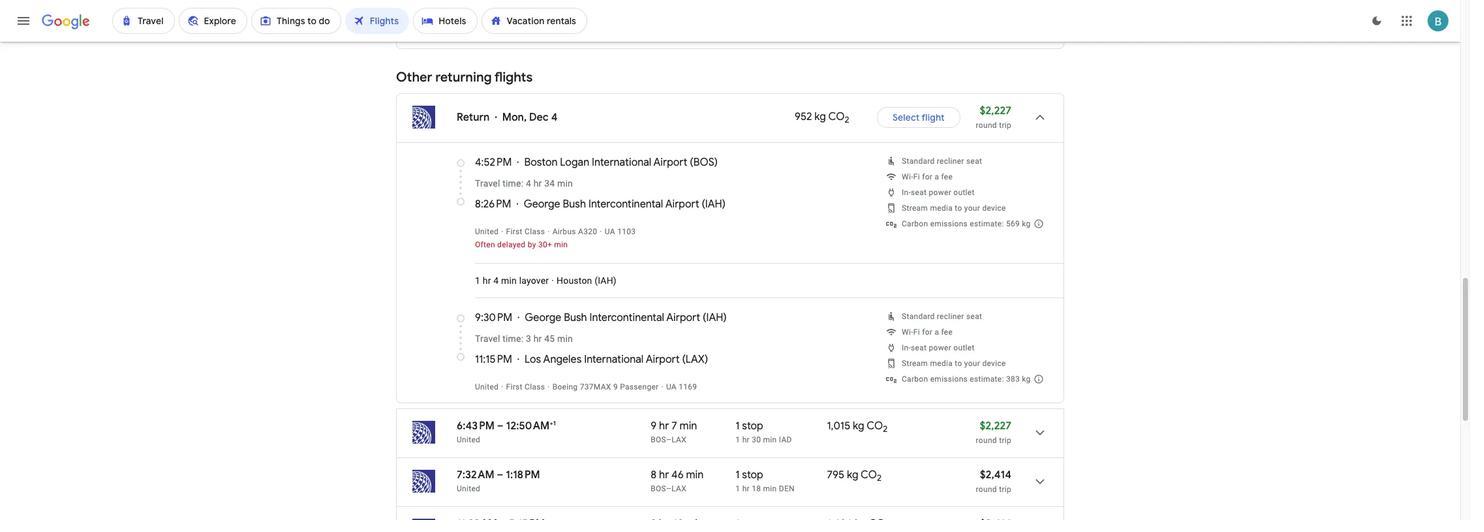 Task type: describe. For each thing, give the bounding box(es) containing it.
1169
[[679, 382, 697, 392]]

kg for 952
[[815, 111, 826, 124]]

18
[[752, 484, 761, 493]]

1 stop 1 hr 18 min den
[[736, 469, 795, 493]]

7:32 am
[[457, 469, 495, 482]]

hr down often
[[483, 275, 491, 286]]

estimate: for 383
[[970, 375, 1004, 384]]

outlet for 569
[[954, 188, 975, 197]]

Departure time: 11:32 AM. text field
[[457, 518, 497, 520]]

737max
[[580, 382, 611, 392]]

often
[[475, 240, 495, 249]]

ua for international
[[666, 382, 677, 392]]

emissions for carbon emissions estimate: 383 kg
[[931, 375, 968, 384]]

leaves boston logan international airport at 6:43 pm on monday, december 4 and arrives at los angeles international airport at 12:50 am on tuesday, december 5. element
[[457, 419, 556, 433]]

1 stop 1 hr 30 min iad
[[736, 420, 792, 445]]

6:43 pm – 12:50 am + 1
[[457, 419, 556, 433]]

international for logan
[[592, 156, 652, 169]]

george bush intercontinental airport ( iah ) for 8:26 pm
[[524, 198, 726, 211]]

airport for 9:30 pm
[[667, 311, 701, 324]]

1 trip from the top
[[999, 121, 1012, 130]]

) for 4:52 pm
[[715, 156, 718, 169]]

boeing 757
[[553, 28, 594, 37]]

houston ( iah )
[[557, 275, 617, 286]]

bos for 8 hr 46 min
[[651, 484, 666, 493]]

$2,414
[[980, 469, 1012, 482]]

34
[[544, 178, 555, 189]]

travel time: 4 hr 34 min
[[475, 178, 573, 189]]

george for 8:26 pm
[[524, 198, 560, 211]]

co for 795
[[861, 469, 877, 482]]

standard recliner seat for carbon emissions estimate: 569 kg
[[902, 157, 982, 166]]

bos for 9 hr 7 min
[[651, 435, 666, 445]]

1 vertical spatial iah
[[598, 275, 613, 286]]

fi for carbon emissions estimate: 569 kg
[[914, 172, 920, 181]]

bush for 8:26 pm
[[563, 198, 586, 211]]

class for boston logan international airport ( bos )
[[525, 227, 545, 236]]

kg right 569
[[1022, 219, 1031, 228]]

min right 34 at left
[[557, 178, 573, 189]]

1 $2,227 round trip from the top
[[976, 104, 1012, 130]]

select flight button
[[877, 102, 961, 133]]

0 horizontal spatial 9
[[613, 382, 618, 392]]

angeles
[[543, 353, 582, 366]]

1 first from the top
[[506, 28, 523, 37]]

3 1 stop flight. element from the top
[[736, 518, 764, 520]]

) for 11:15 pm
[[705, 353, 708, 366]]

delayed
[[497, 240, 526, 249]]

airbus
[[553, 227, 576, 236]]

carbon emissions estimate: 569 kilograms element
[[902, 219, 1031, 228]]

in-seat power outlet for carbon emissions estimate: 383 kg
[[902, 343, 975, 352]]

airbus a320
[[553, 227, 597, 236]]

1 left 18
[[736, 484, 740, 493]]

united inside 7:32 am – 1:18 pm united
[[457, 484, 481, 493]]

2414 US dollars text field
[[980, 469, 1012, 482]]

hr right 3
[[534, 334, 542, 344]]

3
[[526, 334, 531, 344]]

flight details. leaves boston logan international airport at 6:43 pm on monday, december 4 and arrives at los angeles international airport at 12:50 am on tuesday, december 5. image
[[1025, 417, 1056, 448]]

4 for hr
[[494, 275, 499, 286]]

for for carbon emissions estimate: 569 kg
[[922, 172, 933, 181]]

to for 569
[[955, 204, 962, 213]]

flight
[[922, 112, 945, 123]]

1,015 kg co 2
[[827, 420, 888, 435]]

$2,414 round trip
[[976, 469, 1012, 494]]

1 down often
[[475, 275, 480, 286]]

bush for 9:30 pm
[[564, 311, 587, 324]]

united down 6:43 pm
[[457, 435, 481, 445]]

power for carbon emissions estimate: 383 kg
[[929, 343, 952, 352]]

7:32 am – 1:18 pm united
[[457, 469, 540, 493]]

return
[[457, 111, 490, 124]]

30
[[752, 435, 761, 445]]

wi-fi for a fee for carbon emissions estimate: 569 kg
[[902, 172, 953, 181]]

fi for carbon emissions estimate: 383 kg
[[914, 328, 920, 337]]

hr inside 9 hr 7 min bos – lax
[[659, 420, 669, 433]]

to for 383
[[955, 359, 962, 368]]

2414 US dollars text field
[[980, 518, 1012, 520]]

round for 1,015
[[976, 436, 997, 445]]

8:26 pm
[[475, 198, 511, 211]]

0 vertical spatial bos
[[694, 156, 715, 169]]

time: for 9:30 pm
[[503, 334, 524, 344]]

stream media to your device for carbon emissions estimate: 383 kg
[[902, 359, 1006, 368]]

Arrival time: 12:05 PM. text field
[[475, 0, 517, 12]]

carbon emissions estimate: 383 kilograms element
[[902, 375, 1031, 384]]

wi- for carbon emissions estimate: 569 kg
[[902, 172, 914, 181]]

recliner for carbon emissions estimate: 383 kg
[[937, 312, 965, 321]]

45
[[544, 334, 555, 344]]

795 kg co 2
[[827, 469, 882, 484]]

9:30 pm
[[475, 311, 513, 324]]

airport for 4:52 pm
[[654, 156, 688, 169]]

logan
[[560, 156, 590, 169]]

houston
[[557, 275, 592, 286]]

6:43 pm
[[457, 420, 495, 433]]

1 left 30
[[736, 435, 740, 445]]

stream for carbon emissions estimate: 383 kg
[[902, 359, 928, 368]]

airport for 11:15 pm
[[646, 353, 680, 366]]

travel for 9:30 pm
[[475, 334, 500, 344]]

min right 45
[[557, 334, 573, 344]]

– inside 9 hr 7 min bos – lax
[[666, 435, 672, 445]]

min inside the 1 stop 1 hr 30 min iad
[[763, 435, 777, 445]]

media for carbon emissions estimate: 383 kg
[[930, 359, 953, 368]]

intercontinental for 9:30 pm
[[590, 311, 664, 324]]

estimate: for 569
[[970, 219, 1004, 228]]

795
[[827, 469, 845, 482]]

11:15 pm
[[475, 353, 512, 366]]

total duration 9 hr 7 min. element
[[651, 420, 736, 435]]

1:18 pm
[[506, 469, 540, 482]]

Arrival time: 5:15 PM. text field
[[509, 518, 545, 520]]

by
[[528, 240, 536, 249]]

standard recliner seat for carbon emissions estimate: 383 kg
[[902, 312, 982, 321]]

4 for dec
[[551, 111, 558, 124]]

boston
[[524, 156, 558, 169]]

ua 1103
[[605, 227, 636, 236]]

hr inside 1 stop 1 hr 18 min den
[[743, 484, 750, 493]]

1 round from the top
[[976, 121, 997, 130]]

united for boeing 737max 9 passenger
[[475, 382, 499, 392]]

min inside "8 hr 46 min bos – lax"
[[686, 469, 704, 482]]

Departure time: 6:43 PM. text field
[[457, 420, 495, 433]]

Arrival time: 1:18 PM. text field
[[506, 469, 540, 482]]

other returning flights
[[396, 69, 533, 86]]

8 hr 46 min bos – lax
[[651, 469, 704, 493]]

2 $2,227 round trip from the top
[[976, 420, 1012, 445]]

46
[[672, 469, 684, 482]]

ua 1169
[[666, 382, 697, 392]]

1 up layover (1 of 1) is a 1 hr 18 min layover at denver international airport in denver. element
[[736, 469, 740, 482]]

2 for 795
[[877, 473, 882, 484]]

often delayed by 30+ min
[[475, 240, 568, 249]]

wi-fi for a fee for carbon emissions estimate: 383 kg
[[902, 328, 953, 337]]

stream for carbon emissions estimate: 569 kg
[[902, 204, 928, 213]]

952
[[795, 111, 812, 124]]

returning
[[436, 69, 492, 86]]

carbon for carbon emissions estimate: 569 kg
[[902, 219, 928, 228]]

a320
[[578, 227, 597, 236]]

trip for 1,015
[[999, 436, 1012, 445]]

383
[[1006, 375, 1020, 384]]

Arrival time: 12:50 AM on  Tuesday, December 5. text field
[[506, 419, 556, 433]]

2 2227 us dollars text field from the top
[[980, 420, 1012, 433]]

main menu image
[[16, 13, 31, 29]]

4:52 pm
[[475, 156, 512, 169]]

boeing 737max 9 passenger
[[553, 382, 659, 392]]

7
[[672, 420, 677, 433]]

( for 9:30 pm
[[703, 311, 706, 324]]

min inside 9 hr 7 min bos – lax
[[680, 420, 697, 433]]

den
[[779, 484, 795, 493]]



Task type: vqa. For each thing, say whether or not it's contained in the screenshot.
taxes
no



Task type: locate. For each thing, give the bounding box(es) containing it.
min left layover
[[501, 275, 517, 286]]

0 vertical spatial intercontinental
[[589, 198, 663, 211]]

1 horizontal spatial 9
[[651, 420, 657, 433]]

device for 383
[[983, 359, 1006, 368]]

0 vertical spatial 4
[[551, 111, 558, 124]]

los angeles international airport ( lax )
[[525, 353, 708, 366]]

0 vertical spatial iah
[[705, 198, 722, 211]]

in- for carbon emissions estimate: 383 kg
[[902, 343, 911, 352]]

0 vertical spatial george
[[524, 198, 560, 211]]

0 vertical spatial class
[[525, 28, 545, 37]]

1 vertical spatial device
[[983, 359, 1006, 368]]

travel up 11:15 pm
[[475, 334, 500, 344]]

2 recliner from the top
[[937, 312, 965, 321]]

media up carbon emissions estimate: 383 kg
[[930, 359, 953, 368]]

4 left 34 at left
[[526, 178, 531, 189]]

2 emissions from the top
[[931, 375, 968, 384]]

2 power from the top
[[929, 343, 952, 352]]

co inside '1,015 kg co 2'
[[867, 420, 883, 433]]

2227 us dollars text field left flight details. leaves boston logan international airport at 6:43 pm on monday, december 4 and arrives at los angeles international airport at 12:50 am on tuesday, december 5. image
[[980, 420, 1012, 433]]

1 1 stop flight. element from the top
[[736, 420, 764, 435]]

2 horizontal spatial 4
[[551, 111, 558, 124]]

lax up 1169
[[686, 353, 705, 366]]

emissions for carbon emissions estimate: 569 kg
[[931, 219, 968, 228]]

in-seat power outlet up carbon emissions estimate: 569 kg on the right top of page
[[902, 188, 975, 197]]

your
[[965, 204, 980, 213], [965, 359, 980, 368]]

select
[[893, 112, 920, 123]]

1 wi- from the top
[[902, 172, 914, 181]]

2 vertical spatial bos
[[651, 484, 666, 493]]

trip
[[999, 121, 1012, 130], [999, 436, 1012, 445], [999, 485, 1012, 494]]

intercontinental for 8:26 pm
[[589, 198, 663, 211]]

first class for george
[[506, 382, 545, 392]]

mon, dec 4
[[502, 111, 558, 124]]

1,015
[[827, 420, 851, 433]]

2 inside '1,015 kg co 2'
[[883, 424, 888, 435]]

( for 11:15 pm
[[682, 353, 686, 366]]

1 hr 4 min layover
[[475, 275, 549, 286]]

– inside 6:43 pm – 12:50 am + 1
[[497, 420, 504, 433]]

stop inside 1 stop 1 hr 18 min den
[[742, 469, 764, 482]]

$2,227 for second the $2,227 text field from the top
[[980, 420, 1012, 433]]

0 vertical spatial in-
[[902, 188, 911, 197]]

3 trip from the top
[[999, 485, 1012, 494]]

4 right dec
[[551, 111, 558, 124]]

2 to from the top
[[955, 359, 962, 368]]

30+
[[538, 240, 552, 249]]

( for 8:26 pm
[[702, 198, 705, 211]]

george bush intercontinental airport ( iah ) for 9:30 pm
[[525, 311, 727, 324]]

0 vertical spatial lax
[[686, 353, 705, 366]]

3 first from the top
[[506, 382, 523, 392]]

min right 46
[[686, 469, 704, 482]]

co right 1,015
[[867, 420, 883, 433]]

carbon emissions estimate: 383 kg
[[902, 375, 1031, 384]]

in-seat power outlet for carbon emissions estimate: 569 kg
[[902, 188, 975, 197]]

travel time: 3 hr 45 min
[[475, 334, 573, 344]]

fee up carbon emissions estimate: 383 kg
[[942, 328, 953, 337]]

co
[[829, 111, 845, 124], [867, 420, 883, 433], [861, 469, 877, 482]]

2 estimate: from the top
[[970, 375, 1004, 384]]

layover
[[519, 275, 549, 286]]

a up the carbon emissions estimate: 569 kilograms element
[[935, 172, 939, 181]]

0 vertical spatial in-seat power outlet
[[902, 188, 975, 197]]

change appearance image
[[1362, 5, 1393, 37]]

round inside $2,414 round trip
[[976, 485, 997, 494]]

1 vertical spatial standard
[[902, 312, 935, 321]]

2 trip from the top
[[999, 436, 1012, 445]]

9 right 737max
[[613, 382, 618, 392]]

device
[[983, 204, 1006, 213], [983, 359, 1006, 368]]

12:50 am
[[506, 420, 550, 433]]

$2,227 right the flight
[[980, 104, 1012, 117]]

round for 795
[[976, 485, 997, 494]]

2 device from the top
[[983, 359, 1006, 368]]

2 first class from the top
[[506, 227, 545, 236]]

1 vertical spatial stop
[[742, 469, 764, 482]]

stream media to your device for carbon emissions estimate: 569 kg
[[902, 204, 1006, 213]]

1 vertical spatial co
[[867, 420, 883, 433]]

$2,227 for 1st the $2,227 text field
[[980, 104, 1012, 117]]

round down 2414 us dollars text field
[[976, 485, 997, 494]]

2 first from the top
[[506, 227, 523, 236]]

intercontinental
[[589, 198, 663, 211], [590, 311, 664, 324]]

to
[[955, 204, 962, 213], [955, 359, 962, 368]]

first for 4:52 pm
[[506, 227, 523, 236]]

1 wi-fi for a fee from the top
[[902, 172, 953, 181]]

lax for 7
[[672, 435, 687, 445]]

stop inside the 1 stop 1 hr 30 min iad
[[742, 420, 764, 433]]

9 inside 9 hr 7 min bos – lax
[[651, 420, 657, 433]]

round
[[976, 121, 997, 130], [976, 436, 997, 445], [976, 485, 997, 494]]

george up 45
[[525, 311, 562, 324]]

george down 34 at left
[[524, 198, 560, 211]]

first class down los
[[506, 382, 545, 392]]

2 vertical spatial trip
[[999, 485, 1012, 494]]

united
[[475, 28, 499, 37], [475, 227, 499, 236], [475, 382, 499, 392], [457, 435, 481, 445], [457, 484, 481, 493]]

stream media to your device up carbon emissions estimate: 383 kilograms "element"
[[902, 359, 1006, 368]]

$2,227 round trip up 2414 us dollars text field
[[976, 420, 1012, 445]]

1 time: from the top
[[503, 178, 524, 189]]

1 vertical spatial intercontinental
[[590, 311, 664, 324]]

1 stop flight. element down 18
[[736, 518, 764, 520]]

airport
[[654, 156, 688, 169], [666, 198, 699, 211], [667, 311, 701, 324], [646, 353, 680, 366]]

lax
[[686, 353, 705, 366], [672, 435, 687, 445], [672, 484, 687, 493]]

1 vertical spatial boeing
[[553, 382, 578, 392]]

stream up carbon emissions estimate: 569 kg on the right top of page
[[902, 204, 928, 213]]

0 vertical spatial round
[[976, 121, 997, 130]]

1 for from the top
[[922, 172, 933, 181]]

1 stream from the top
[[902, 204, 928, 213]]

1 in-seat power outlet from the top
[[902, 188, 975, 197]]

1 vertical spatial power
[[929, 343, 952, 352]]

emissions left 569
[[931, 219, 968, 228]]

1 first class from the top
[[506, 28, 545, 37]]

boeing for boeing 737max 9 passenger
[[553, 382, 578, 392]]

1 vertical spatial bos
[[651, 435, 666, 445]]

fee for carbon emissions estimate: 383 kg
[[942, 328, 953, 337]]

1 vertical spatial $2,227
[[980, 420, 1012, 433]]

1 a from the top
[[935, 172, 939, 181]]

other
[[396, 69, 432, 86]]

1 vertical spatial standard recliner seat
[[902, 312, 982, 321]]

2 vertical spatial iah
[[706, 311, 724, 324]]

a for carbon emissions estimate: 383 kg
[[935, 328, 939, 337]]

power up carbon emissions estimate: 569 kg on the right top of page
[[929, 188, 952, 197]]

kg right 1,015
[[853, 420, 865, 433]]

0 vertical spatial outlet
[[954, 188, 975, 197]]

0 vertical spatial estimate:
[[970, 219, 1004, 228]]

1 outlet from the top
[[954, 188, 975, 197]]

1 device from the top
[[983, 204, 1006, 213]]

device up carbon emissions estimate: 383 kg
[[983, 359, 1006, 368]]

intercontinental up 1103
[[589, 198, 663, 211]]

0 vertical spatial stream
[[902, 204, 928, 213]]

8
[[651, 469, 657, 482]]

seat
[[967, 157, 982, 166], [911, 188, 927, 197], [967, 312, 982, 321], [911, 343, 927, 352]]

1 vertical spatial 2227 us dollars text field
[[980, 420, 1012, 433]]

boeing
[[553, 28, 578, 37], [553, 382, 578, 392]]

1 vertical spatial a
[[935, 328, 939, 337]]

0 vertical spatial first
[[506, 28, 523, 37]]

time: down 4:52 pm
[[503, 178, 524, 189]]

2 inside 952 kg co 2
[[845, 115, 850, 126]]

estimate: left 383
[[970, 375, 1004, 384]]

0 vertical spatial $2,227
[[980, 104, 1012, 117]]

1 vertical spatial $2,227 round trip
[[976, 420, 1012, 445]]

boeing for boeing 757
[[553, 28, 578, 37]]

layover (1 of 1) is a 1 hr 30 min layover at dulles international airport in washington. element
[[736, 435, 821, 445]]

952 kg co 2
[[795, 111, 850, 126]]

1 stop flight. element up 18
[[736, 469, 764, 484]]

carbon for carbon emissions estimate: 383 kg
[[902, 375, 928, 384]]

2 vertical spatial lax
[[672, 484, 687, 493]]

stop up 18
[[742, 469, 764, 482]]

(
[[690, 156, 694, 169], [702, 198, 705, 211], [595, 275, 598, 286], [703, 311, 706, 324], [682, 353, 686, 366]]

2 in-seat power outlet from the top
[[902, 343, 975, 352]]

time: for 4:52 pm
[[503, 178, 524, 189]]

2 standard from the top
[[902, 312, 935, 321]]

for down the flight
[[922, 172, 933, 181]]

0 vertical spatial 2227 us dollars text field
[[980, 104, 1012, 117]]

united for airbus a320
[[475, 227, 499, 236]]

1 vertical spatial for
[[922, 328, 933, 337]]

boeing down angeles
[[553, 382, 578, 392]]

0 vertical spatial bush
[[563, 198, 586, 211]]

trip for 795
[[999, 485, 1012, 494]]

round up 2414 us dollars text field
[[976, 436, 997, 445]]

1 vertical spatial george
[[525, 311, 562, 324]]

estimate: left 569
[[970, 219, 1004, 228]]

first class
[[506, 28, 545, 37], [506, 227, 545, 236], [506, 382, 545, 392]]

bos inside 9 hr 7 min bos – lax
[[651, 435, 666, 445]]

class up by
[[525, 227, 545, 236]]

4
[[551, 111, 558, 124], [526, 178, 531, 189], [494, 275, 499, 286]]

in-seat power outlet up carbon emissions estimate: 383 kg
[[902, 343, 975, 352]]

9 hr 7 min bos – lax
[[651, 420, 697, 445]]

min down airbus
[[554, 240, 568, 249]]

0 vertical spatial media
[[930, 204, 953, 213]]

569
[[1006, 219, 1020, 228]]

9 left 7
[[651, 420, 657, 433]]

lax inside "8 hr 46 min bos – lax"
[[672, 484, 687, 493]]

flight details. leaves boston logan international airport at 7:32 am on monday, december 4 and arrives at los angeles international airport at 1:18 pm on monday, december 4. image
[[1025, 466, 1056, 497]]

united down arrival time: 12:05 pm. "text field"
[[475, 28, 499, 37]]

1 horizontal spatial 2
[[877, 473, 882, 484]]

stop for 8 hr 46 min
[[742, 469, 764, 482]]

1 vertical spatial in-seat power outlet
[[902, 343, 975, 352]]

in- for carbon emissions estimate: 569 kg
[[902, 188, 911, 197]]

1 vertical spatial first class
[[506, 227, 545, 236]]

international right logan on the left of page
[[592, 156, 652, 169]]

0 horizontal spatial 2
[[845, 115, 850, 126]]

2 vertical spatial first
[[506, 382, 523, 392]]

first for 9:30 pm
[[506, 382, 523, 392]]

1 standard from the top
[[902, 157, 935, 166]]

0 vertical spatial wi-fi for a fee
[[902, 172, 953, 181]]

to up carbon emissions estimate: 383 kilograms "element"
[[955, 359, 962, 368]]

0 vertical spatial standard
[[902, 157, 935, 166]]

total duration 8 hr 43 min. element
[[651, 518, 736, 520]]

media up carbon emissions estimate: 569 kg on the right top of page
[[930, 204, 953, 213]]

0 vertical spatial boeing
[[553, 28, 578, 37]]

ua for intercontinental
[[605, 227, 615, 236]]

lax down 46
[[672, 484, 687, 493]]

0 vertical spatial your
[[965, 204, 980, 213]]

standard
[[902, 157, 935, 166], [902, 312, 935, 321]]

ua
[[605, 227, 615, 236], [666, 382, 677, 392]]

kg inside 952 kg co 2
[[815, 111, 826, 124]]

2 fee from the top
[[942, 328, 953, 337]]

1 vertical spatial 9
[[651, 420, 657, 433]]

2 right 952
[[845, 115, 850, 126]]

+
[[550, 419, 553, 428]]

0 vertical spatial time:
[[503, 178, 524, 189]]

1 inside 6:43 pm – 12:50 am + 1
[[553, 419, 556, 428]]

1 recliner from the top
[[937, 157, 965, 166]]

2 stream media to your device from the top
[[902, 359, 1006, 368]]

0 horizontal spatial 4
[[494, 275, 499, 286]]

0 vertical spatial carbon
[[902, 219, 928, 228]]

1 vertical spatial first
[[506, 227, 523, 236]]

for
[[922, 172, 933, 181], [922, 328, 933, 337]]

kg right 383
[[1022, 375, 1031, 384]]

1 stop flight. element up 30
[[736, 420, 764, 435]]

2 wi-fi for a fee from the top
[[902, 328, 953, 337]]

co inside 952 kg co 2
[[829, 111, 845, 124]]

2 inside 795 kg co 2
[[877, 473, 882, 484]]

1 vertical spatial ua
[[666, 382, 677, 392]]

min
[[557, 178, 573, 189], [554, 240, 568, 249], [501, 275, 517, 286], [557, 334, 573, 344], [680, 420, 697, 433], [763, 435, 777, 445], [686, 469, 704, 482], [763, 484, 777, 493]]

2227 US dollars text field
[[980, 104, 1012, 117], [980, 420, 1012, 433]]

2 travel from the top
[[475, 334, 500, 344]]

– inside "8 hr 46 min bos – lax"
[[666, 484, 672, 493]]

bush
[[563, 198, 586, 211], [564, 311, 587, 324]]

ua left 1169
[[666, 382, 677, 392]]

class for george bush intercontinental airport ( iah )
[[525, 382, 545, 392]]

1 fi from the top
[[914, 172, 920, 181]]

2 round from the top
[[976, 436, 997, 445]]

international for angeles
[[584, 353, 644, 366]]

2 1 stop flight. element from the top
[[736, 469, 764, 484]]

your for 569
[[965, 204, 980, 213]]

time:
[[503, 178, 524, 189], [503, 334, 524, 344]]

kg for 795
[[847, 469, 859, 482]]

4 for time:
[[526, 178, 531, 189]]

power for carbon emissions estimate: 569 kg
[[929, 188, 952, 197]]

standard for carbon emissions estimate: 569 kg
[[902, 157, 935, 166]]

– left the 1:18 pm
[[497, 469, 504, 482]]

class down los
[[525, 382, 545, 392]]

mon,
[[502, 111, 527, 124]]

carbon
[[902, 219, 928, 228], [902, 375, 928, 384]]

1 vertical spatial media
[[930, 359, 953, 368]]

min right 7
[[680, 420, 697, 433]]

george bush intercontinental airport ( iah ) up los angeles international airport ( lax )
[[525, 311, 727, 324]]

wi-fi for a fee up carbon emissions estimate: 383 kg
[[902, 328, 953, 337]]

( for 4:52 pm
[[690, 156, 694, 169]]

fi
[[914, 172, 920, 181], [914, 328, 920, 337]]

kg right 795
[[847, 469, 859, 482]]

1 estimate: from the top
[[970, 219, 1004, 228]]

co inside 795 kg co 2
[[861, 469, 877, 482]]

united for boeing 757
[[475, 28, 499, 37]]

2 horizontal spatial 2
[[883, 424, 888, 435]]

george for 9:30 pm
[[525, 311, 562, 324]]

wi- for carbon emissions estimate: 383 kg
[[902, 328, 914, 337]]

2 in- from the top
[[902, 343, 911, 352]]

1 stop flight. element for 8 hr 46 min
[[736, 469, 764, 484]]

first class down arrival time: 12:05 pm. "text field"
[[506, 28, 545, 37]]

your for 383
[[965, 359, 980, 368]]

0 vertical spatial stream media to your device
[[902, 204, 1006, 213]]

2 vertical spatial first class
[[506, 382, 545, 392]]

2 media from the top
[[930, 359, 953, 368]]

device up carbon emissions estimate: 569 kg on the right top of page
[[983, 204, 1006, 213]]

0 vertical spatial wi-
[[902, 172, 914, 181]]

lax for 46
[[672, 484, 687, 493]]

1 horizontal spatial ua
[[666, 382, 677, 392]]

1 standard recliner seat from the top
[[902, 157, 982, 166]]

co right 952
[[829, 111, 845, 124]]

0 vertical spatial ua
[[605, 227, 615, 236]]

first class for boston
[[506, 227, 545, 236]]

1 vertical spatial class
[[525, 227, 545, 236]]

1 vertical spatial lax
[[672, 435, 687, 445]]

fee for carbon emissions estimate: 569 kg
[[942, 172, 953, 181]]

1 vertical spatial emissions
[[931, 375, 968, 384]]

1 vertical spatial fi
[[914, 328, 920, 337]]

1 media from the top
[[930, 204, 953, 213]]

min right 18
[[763, 484, 777, 493]]

2
[[845, 115, 850, 126], [883, 424, 888, 435], [877, 473, 882, 484]]

1 carbon from the top
[[902, 219, 928, 228]]

passenger
[[620, 382, 659, 392]]

hr inside the 1 stop 1 hr 30 min iad
[[743, 435, 750, 445]]

george bush intercontinental airport ( iah ) up 1103
[[524, 198, 726, 211]]

1 vertical spatial time:
[[503, 334, 524, 344]]

0 vertical spatial first class
[[506, 28, 545, 37]]

2 right 1,015
[[883, 424, 888, 435]]

0 vertical spatial 2
[[845, 115, 850, 126]]

lax down 7
[[672, 435, 687, 445]]

fee
[[942, 172, 953, 181], [942, 328, 953, 337]]

2 for from the top
[[922, 328, 933, 337]]

wi-fi for a fee down the flight
[[902, 172, 953, 181]]

1 vertical spatial 1 stop flight. element
[[736, 469, 764, 484]]

lax inside 9 hr 7 min bos – lax
[[672, 435, 687, 445]]

2 vertical spatial co
[[861, 469, 877, 482]]

1 vertical spatial 2
[[883, 424, 888, 435]]

hr right 8
[[659, 469, 669, 482]]

1 vertical spatial 4
[[526, 178, 531, 189]]

1 stop flight. element for 9 hr 7 min
[[736, 420, 764, 435]]

– inside 7:32 am – 1:18 pm united
[[497, 469, 504, 482]]

a
[[935, 172, 939, 181], [935, 328, 939, 337]]

Departure time: 9:30 PM. text field
[[475, 311, 513, 324]]

757
[[580, 28, 594, 37]]

outlet for 383
[[954, 343, 975, 352]]

1 to from the top
[[955, 204, 962, 213]]

2 stream from the top
[[902, 359, 928, 368]]

leaves boston logan international airport at 7:32 am on monday, december 4 and arrives at los angeles international airport at 1:18 pm on monday, december 4. element
[[457, 469, 540, 482]]

0 vertical spatial for
[[922, 172, 933, 181]]

kg right 952
[[815, 111, 826, 124]]

0 vertical spatial device
[[983, 204, 1006, 213]]

airport for 8:26 pm
[[666, 198, 699, 211]]

0 vertical spatial to
[[955, 204, 962, 213]]

stop
[[742, 420, 764, 433], [742, 469, 764, 482]]

device for 569
[[983, 204, 1006, 213]]

2 wi- from the top
[[902, 328, 914, 337]]

iah for 8:26 pm
[[705, 198, 722, 211]]

boston logan international airport ( bos )
[[524, 156, 718, 169]]

0 vertical spatial recliner
[[937, 157, 965, 166]]

media for carbon emissions estimate: 569 kg
[[930, 204, 953, 213]]

round right the flight
[[976, 121, 997, 130]]

estimate:
[[970, 219, 1004, 228], [970, 375, 1004, 384]]

1 stop flight. element
[[736, 420, 764, 435], [736, 469, 764, 484], [736, 518, 764, 520]]

united down departure time: 7:32 am. text field
[[457, 484, 481, 493]]

carbon emissions estimate: 569 kg
[[902, 219, 1031, 228]]

0 vertical spatial stop
[[742, 420, 764, 433]]

emissions left 383
[[931, 375, 968, 384]]

Arrival time: 8:26 PM. text field
[[475, 198, 511, 211]]

– down 7
[[666, 435, 672, 445]]

) for 8:26 pm
[[722, 198, 726, 211]]

recliner up carbon emissions estimate: 383 kg
[[937, 312, 965, 321]]

2 boeing from the top
[[553, 382, 578, 392]]

1 vertical spatial international
[[584, 353, 644, 366]]

2 outlet from the top
[[954, 343, 975, 352]]

1 up layover (1 of 1) is a 1 hr 30 min layover at dulles international airport in washington. element
[[736, 420, 740, 433]]

0 vertical spatial co
[[829, 111, 845, 124]]

bos
[[694, 156, 715, 169], [651, 435, 666, 445], [651, 484, 666, 493]]

0 horizontal spatial ua
[[605, 227, 615, 236]]

george bush intercontinental airport ( iah )
[[524, 198, 726, 211], [525, 311, 727, 324]]

1103
[[618, 227, 636, 236]]

recliner
[[937, 157, 965, 166], [937, 312, 965, 321]]

standard for carbon emissions estimate: 383 kg
[[902, 312, 935, 321]]

1 class from the top
[[525, 28, 545, 37]]

first down arrival time: 12:05 pm. "text field"
[[506, 28, 523, 37]]

1 boeing from the top
[[553, 28, 578, 37]]

kg
[[815, 111, 826, 124], [1022, 219, 1031, 228], [1022, 375, 1031, 384], [853, 420, 865, 433], [847, 469, 859, 482]]

first down 11:15 pm
[[506, 382, 523, 392]]

2 class from the top
[[525, 227, 545, 236]]

dec
[[529, 111, 549, 124]]

class
[[525, 28, 545, 37], [525, 227, 545, 236], [525, 382, 545, 392]]

 image
[[552, 275, 554, 286]]

international up boeing 737max 9 passenger
[[584, 353, 644, 366]]

1 stream media to your device from the top
[[902, 204, 1006, 213]]

2 $2,227 from the top
[[980, 420, 1012, 433]]

flights
[[495, 69, 533, 86]]

iah for 9:30 pm
[[706, 311, 724, 324]]

travel for 4:52 pm
[[475, 178, 500, 189]]

2 a from the top
[[935, 328, 939, 337]]

class left boeing 757 at top
[[525, 28, 545, 37]]

1 vertical spatial in-
[[902, 343, 911, 352]]

2 your from the top
[[965, 359, 980, 368]]

media
[[930, 204, 953, 213], [930, 359, 953, 368]]

select flight
[[893, 112, 945, 123]]

1 $2,227 from the top
[[980, 104, 1012, 117]]

hr left 7
[[659, 420, 669, 433]]

1 emissions from the top
[[931, 219, 968, 228]]

1 vertical spatial trip
[[999, 436, 1012, 445]]

0 vertical spatial travel
[[475, 178, 500, 189]]

1 vertical spatial wi-fi for a fee
[[902, 328, 953, 337]]

first
[[506, 28, 523, 37], [506, 227, 523, 236], [506, 382, 523, 392]]

wi-fi for a fee
[[902, 172, 953, 181], [902, 328, 953, 337]]

3 first class from the top
[[506, 382, 545, 392]]

power
[[929, 188, 952, 197], [929, 343, 952, 352]]

total duration 8 hr 46 min. element
[[651, 469, 736, 484]]

1 vertical spatial stream
[[902, 359, 928, 368]]

boeing left "757"
[[553, 28, 578, 37]]

iah
[[705, 198, 722, 211], [598, 275, 613, 286], [706, 311, 724, 324]]

2 vertical spatial 1 stop flight. element
[[736, 518, 764, 520]]

2 time: from the top
[[503, 334, 524, 344]]

leaves boston logan international airport at 11:32 am on monday, december 4 and arrives at los angeles international airport at 5:15 pm on monday, december 4. element
[[457, 518, 545, 520]]

co right 795
[[861, 469, 877, 482]]

3 class from the top
[[525, 382, 545, 392]]

9
[[613, 382, 618, 392], [651, 420, 657, 433]]

kg for 1,015
[[853, 420, 865, 433]]

recliner down the flight
[[937, 157, 965, 166]]

$2,227 left flight details. leaves boston logan international airport at 6:43 pm on monday, december 4 and arrives at los angeles international airport at 12:50 am on tuesday, december 5. image
[[980, 420, 1012, 433]]

bos inside "8 hr 46 min bos – lax"
[[651, 484, 666, 493]]

hr left 18
[[743, 484, 750, 493]]

Departure time: 4:52 PM. text field
[[475, 156, 512, 169]]

iad
[[779, 435, 792, 445]]

power up carbon emissions estimate: 383 kg
[[929, 343, 952, 352]]

bush down houston
[[564, 311, 587, 324]]

intercontinental up los angeles international airport ( lax )
[[590, 311, 664, 324]]

hr left 34 at left
[[534, 178, 542, 189]]

los
[[525, 353, 541, 366]]

co for 952
[[829, 111, 845, 124]]

stream media to your device up carbon emissions estimate: 569 kg on the right top of page
[[902, 204, 1006, 213]]

Departure time: 7:32 AM. text field
[[457, 469, 495, 482]]

1 vertical spatial wi-
[[902, 328, 914, 337]]

kg inside 795 kg co 2
[[847, 469, 859, 482]]

trip inside $2,414 round trip
[[999, 485, 1012, 494]]

1 fee from the top
[[942, 172, 953, 181]]

time: left 3
[[503, 334, 524, 344]]

1 right 12:50 am in the bottom left of the page
[[553, 419, 556, 428]]

outlet up carbon emissions estimate: 383 kilograms "element"
[[954, 343, 975, 352]]

1 your from the top
[[965, 204, 980, 213]]

co for 1,015
[[867, 420, 883, 433]]

0 vertical spatial trip
[[999, 121, 1012, 130]]

layover (1 of 1) is a 1 hr 18 min layover at denver international airport in denver. element
[[736, 484, 821, 494]]

for up carbon emissions estimate: 383 kg
[[922, 328, 933, 337]]

1 2227 us dollars text field from the top
[[980, 104, 1012, 117]]

Arrival time: 11:15 PM. text field
[[475, 353, 512, 366]]

1 horizontal spatial 4
[[526, 178, 531, 189]]

1 vertical spatial travel
[[475, 334, 500, 344]]

1 power from the top
[[929, 188, 952, 197]]

min inside 1 stop 1 hr 18 min den
[[763, 484, 777, 493]]

0 vertical spatial $2,227 round trip
[[976, 104, 1012, 130]]

3 round from the top
[[976, 485, 997, 494]]

2 vertical spatial round
[[976, 485, 997, 494]]

1 vertical spatial your
[[965, 359, 980, 368]]

a for carbon emissions estimate: 569 kg
[[935, 172, 939, 181]]

recliner for carbon emissions estimate: 569 kg
[[937, 157, 965, 166]]

2 stop from the top
[[742, 469, 764, 482]]

$2,227 round trip
[[976, 104, 1012, 130], [976, 420, 1012, 445]]

your up carbon emissions estimate: 569 kg on the right top of page
[[965, 204, 980, 213]]

george
[[524, 198, 560, 211], [525, 311, 562, 324]]

2 standard recliner seat from the top
[[902, 312, 982, 321]]

1 travel from the top
[[475, 178, 500, 189]]

2227 us dollars text field right the flight
[[980, 104, 1012, 117]]

1 vertical spatial carbon
[[902, 375, 928, 384]]

2 carbon from the top
[[902, 375, 928, 384]]

2 vertical spatial 4
[[494, 275, 499, 286]]

2 fi from the top
[[914, 328, 920, 337]]

hr inside "8 hr 46 min bos – lax"
[[659, 469, 669, 482]]

kg inside '1,015 kg co 2'
[[853, 420, 865, 433]]

2 vertical spatial class
[[525, 382, 545, 392]]

1 vertical spatial round
[[976, 436, 997, 445]]

1 in- from the top
[[902, 188, 911, 197]]

hr
[[534, 178, 542, 189], [483, 275, 491, 286], [534, 334, 542, 344], [659, 420, 669, 433], [743, 435, 750, 445], [659, 469, 669, 482], [743, 484, 750, 493]]

1 stop from the top
[[742, 420, 764, 433]]

for for carbon emissions estimate: 383 kg
[[922, 328, 933, 337]]

–
[[497, 420, 504, 433], [666, 435, 672, 445], [497, 469, 504, 482], [666, 484, 672, 493]]

ua left 1103
[[605, 227, 615, 236]]

0 vertical spatial 1 stop flight. element
[[736, 420, 764, 435]]

) for 9:30 pm
[[724, 311, 727, 324]]



